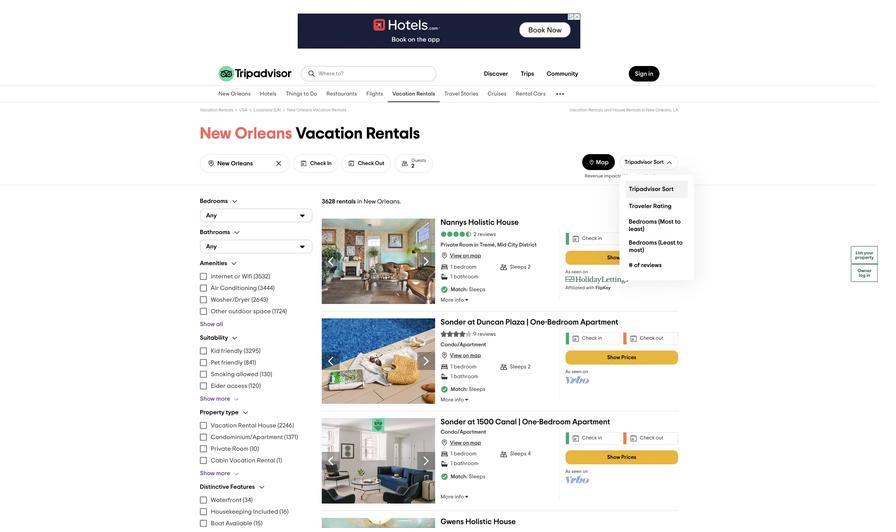 Task type: locate. For each thing, give the bounding box(es) containing it.
view on map for sonder
[[450, 353, 482, 359]]

menu for suitability
[[200, 345, 313, 392]]

group containing amenities
[[200, 260, 313, 328]]

1 view on map button from the top
[[441, 252, 482, 260]]

3628
[[322, 198, 335, 205]]

map down 9
[[471, 353, 482, 359]]

2 vertical spatial 1 bathroom
[[451, 461, 479, 467]]

1 vertical spatial view
[[450, 353, 462, 359]]

0 vertical spatial one-
[[531, 318, 548, 326]]

2 bathroom from the top
[[454, 374, 479, 380]]

house for gwens holistic house
[[494, 518, 516, 526]]

| for canal
[[519, 418, 521, 426]]

3 menu from the top
[[200, 420, 313, 466]]

new up search icon
[[200, 126, 232, 142]]

1 vertical spatial tripadvisor sort
[[629, 186, 674, 192]]

1 vertical spatial view on map
[[450, 353, 482, 359]]

new orleans vacation rentals down new orleans vacation rentals link
[[200, 126, 420, 142]]

0 vertical spatial |
[[527, 318, 529, 326]]

bedroom for sonder
[[454, 364, 477, 370]]

3 bedroom from the top
[[454, 452, 477, 457]]

house
[[613, 108, 626, 112], [497, 219, 519, 226], [258, 423, 276, 429], [494, 518, 516, 526]]

1 vertical spatial rental
[[238, 423, 257, 429]]

any
[[206, 213, 217, 219], [206, 244, 217, 250]]

1 vertical spatial sonder
[[441, 418, 466, 426]]

1 show prices from the top
[[608, 255, 637, 261]]

0 vertical spatial show prices button
[[566, 251, 679, 265]]

0 vertical spatial more info
[[441, 298, 464, 303]]

tripadvisor up the sort
[[625, 160, 653, 165]]

1 vertical spatial match: sleeps
[[451, 387, 486, 392]]

view on map button down "tremé,"
[[441, 252, 482, 260]]

to right (least
[[678, 240, 683, 246]]

to right (most
[[676, 219, 681, 225]]

0 horizontal spatial private
[[211, 446, 231, 452]]

sleeps 2
[[510, 265, 531, 270], [510, 364, 531, 370]]

view on map button for nannys
[[441, 252, 482, 260]]

view on map down 9
[[450, 353, 482, 359]]

private for private room in tremé, mid-city district
[[441, 243, 458, 248]]

at left the 1500 at the right bottom
[[468, 418, 476, 426]]

to for bedrooms (most to least)
[[676, 219, 681, 225]]

1 vertical spatial bathroom
[[454, 374, 479, 380]]

1 vertical spatial |
[[519, 418, 521, 426]]

tripadvisor sort inside list box
[[629, 186, 674, 192]]

2 vertical spatial bathroom
[[454, 461, 479, 467]]

1 group from the top
[[200, 198, 313, 222]]

plaza
[[506, 318, 525, 326]]

check in for nannys holistic house
[[583, 236, 603, 241]]

vrbo.com logo image for sonder at duncan plaza | one-bedroom apartment
[[566, 376, 590, 384]]

1 match: sleeps from the top
[[451, 287, 486, 293]]

2 sleeps 2 from the top
[[510, 364, 531, 370]]

0 vertical spatial any
[[206, 213, 217, 219]]

0 vertical spatial 1 bedroom
[[451, 265, 477, 270]]

as seen on for plaza
[[566, 369, 589, 374]]

orleans down things to do link
[[297, 108, 312, 112]]

| right canal
[[519, 418, 521, 426]]

1 vertical spatial bedrooms
[[629, 219, 658, 225]]

1 vertical spatial prices
[[622, 355, 637, 360]]

3 match: sleeps from the top
[[451, 474, 486, 480]]

show prices for sonder at 1500 canal | one-bedroom apartment
[[608, 455, 637, 460]]

sonder left duncan
[[441, 318, 466, 326]]

0 vertical spatial view on map button
[[441, 252, 482, 260]]

menu containing internet or wifi (3532)
[[200, 271, 313, 317]]

new left orleans,
[[647, 108, 655, 112]]

all
[[216, 321, 223, 327]]

2 group from the top
[[200, 229, 313, 254]]

new orleans vacation rentals down do
[[287, 108, 347, 112]]

2 vertical spatial check in
[[583, 436, 603, 441]]

vacation rentals link down new orleans
[[200, 108, 233, 112]]

1 out from the top
[[656, 236, 664, 241]]

1 vertical spatial private
[[211, 446, 231, 452]]

1 bathroom from the top
[[454, 274, 479, 280]]

1 any from the top
[[206, 213, 217, 219]]

as seen on for canal
[[566, 469, 589, 474]]

flipkey
[[596, 285, 611, 290]]

0 vertical spatial check out
[[640, 236, 664, 241]]

sonder left the 1500 at the right bottom
[[441, 418, 466, 426]]

bedrooms up least)
[[629, 219, 658, 225]]

gwens holistic house link
[[441, 518, 516, 528]]

None search field
[[302, 67, 436, 81]]

show inside show all button
[[200, 321, 215, 327]]

2 vertical spatial more info
[[441, 494, 464, 500]]

0 horizontal spatial vacation rentals
[[200, 108, 233, 112]]

2 any from the top
[[206, 244, 217, 250]]

any for bedrooms
[[206, 213, 217, 219]]

affiliated with flipkey
[[566, 285, 611, 290]]

stories
[[461, 91, 479, 97]]

sort for tripadvisor sort dropdown button
[[654, 160, 664, 165]]

2 show prices button from the top
[[566, 351, 679, 365]]

view on map down the 1500 at the right bottom
[[450, 440, 482, 446]]

view on map button
[[441, 252, 482, 260], [441, 352, 482, 359], [441, 439, 482, 447]]

2 sonder from the top
[[441, 418, 466, 426]]

1 sleeps 2 from the top
[[510, 265, 531, 270]]

0 vertical spatial info
[[455, 298, 464, 303]]

1 any button from the top
[[200, 208, 313, 222]]

1 vertical spatial room
[[232, 446, 249, 452]]

2 bedroom from the top
[[454, 364, 477, 370]]

bedrooms inside bedrooms (most to least)
[[629, 219, 658, 225]]

vrbo.com logo image for sonder at 1500 canal | one-bedroom apartment
[[566, 476, 590, 484]]

1 vertical spatial show prices
[[608, 355, 637, 360]]

view on map button for sonder
[[441, 352, 482, 359]]

private room in tremé, mid-city district
[[441, 243, 537, 248]]

1 show prices button from the top
[[566, 251, 679, 265]]

affiliated
[[566, 285, 585, 290]]

private up the cabin
[[211, 446, 231, 452]]

at inside sonder at duncan plaza | one-bedroom apartment link
[[468, 318, 476, 326]]

smoking allowed (130)
[[211, 371, 272, 377]]

air
[[211, 285, 219, 291]]

3 seen from the top
[[572, 469, 582, 474]]

vacation down the property type
[[211, 423, 237, 429]]

sonder for sonder at duncan plaza | one-bedroom apartment
[[441, 318, 466, 326]]

0 vertical spatial show more
[[200, 396, 231, 402]]

clear image
[[275, 160, 283, 167]]

2 vertical spatial match:
[[451, 474, 468, 480]]

search image
[[308, 70, 316, 78]]

tripadvisor sort inside tripadvisor sort dropdown button
[[625, 160, 664, 165]]

cabin
[[211, 458, 228, 464]]

log
[[860, 273, 866, 278]]

2 vertical spatial check out
[[640, 436, 664, 441]]

reviews for nannys holistic house
[[478, 232, 496, 237]]

vacation rentals left travel
[[393, 91, 435, 97]]

show more button
[[200, 395, 243, 403], [200, 470, 243, 477]]

room up the cabin vacation rental (1)
[[232, 446, 249, 452]]

3 group from the top
[[200, 260, 313, 328]]

2 check in from the top
[[583, 336, 603, 341]]

outdoor
[[229, 308, 252, 315]]

1 vertical spatial more
[[216, 396, 231, 402]]

vacation rentals link
[[388, 86, 440, 102], [200, 108, 233, 112]]

0 vertical spatial vacation rentals link
[[388, 86, 440, 102]]

out for sonder at 1500 canal | one-bedroom apartment
[[656, 436, 664, 441]]

1 1 from the top
[[451, 265, 453, 270]]

0 vertical spatial bedroom
[[454, 265, 477, 270]]

condo/apartment down the 1500 at the right bottom
[[441, 430, 487, 435]]

sleeps 2 for house
[[510, 265, 531, 270]]

1 show more button from the top
[[200, 395, 243, 403]]

condo/apartment down 9
[[441, 342, 487, 348]]

rentals left travel
[[417, 91, 435, 97]]

reviews right 9
[[478, 332, 496, 337]]

2 any button from the top
[[200, 240, 313, 254]]

1 view on map from the top
[[450, 253, 482, 259]]

1 view from the top
[[450, 253, 462, 259]]

map down "tremé,"
[[471, 253, 482, 259]]

new down tripadvisor image
[[219, 91, 230, 97]]

0 vertical spatial map
[[471, 253, 482, 259]]

sonder at duncan plaza | one-bedroom apartment, vacation rental in new orleans image
[[322, 318, 436, 404]]

2 vertical spatial out
[[656, 436, 664, 441]]

1 vertical spatial sleeps 2
[[510, 364, 531, 370]]

1 at from the top
[[468, 318, 476, 326]]

2 1 bedroom from the top
[[451, 364, 477, 370]]

5 group from the top
[[200, 409, 313, 477]]

sleeps
[[510, 265, 527, 270], [469, 287, 486, 293], [510, 364, 527, 370], [469, 387, 486, 392], [510, 452, 527, 457], [469, 474, 486, 480]]

2 as from the top
[[566, 369, 571, 374]]

check
[[310, 161, 326, 166], [358, 161, 374, 166], [583, 236, 598, 241], [640, 236, 655, 241], [583, 336, 598, 341], [640, 336, 655, 341], [583, 436, 598, 441], [640, 436, 655, 441]]

to left do
[[304, 91, 309, 97]]

room for in
[[460, 243, 473, 248]]

3 out from the top
[[656, 436, 664, 441]]

0 vertical spatial out
[[656, 236, 664, 241]]

tripadvisor down order.
[[629, 186, 661, 192]]

show more button for elder
[[200, 395, 243, 403]]

room left "tremé,"
[[460, 243, 473, 248]]

to inside bedrooms (most to least)
[[676, 219, 681, 225]]

friendly for pet
[[222, 360, 243, 366]]

1 vrbo.com logo image from the top
[[566, 376, 590, 384]]

reviews for sonder at duncan plaza | one-bedroom apartment
[[478, 332, 496, 337]]

one- right canal
[[523, 418, 540, 426]]

more for plaza
[[441, 398, 454, 403]]

advertisement region
[[298, 14, 581, 49]]

tripadvisor sort for list box containing tripadvisor sort
[[629, 186, 674, 192]]

# of reviews
[[629, 262, 662, 268]]

0 horizontal spatial |
[[519, 418, 521, 426]]

holistic for nannys
[[469, 219, 495, 226]]

2 vertical spatial view on map button
[[441, 439, 482, 447]]

holistic up 2 reviews
[[469, 219, 495, 226]]

2 vertical spatial more
[[216, 470, 231, 477]]

0 vertical spatial reviews
[[478, 232, 496, 237]]

list box
[[620, 175, 695, 280]]

2 match: sleeps from the top
[[451, 387, 486, 392]]

more down elder
[[216, 396, 231, 402]]

menu containing kid friendly (3295)
[[200, 345, 313, 392]]

3 check in from the top
[[583, 436, 603, 441]]

property
[[200, 410, 225, 416]]

check in
[[583, 236, 603, 241], [583, 336, 603, 341], [583, 436, 603, 441]]

1 vertical spatial as
[[566, 369, 571, 374]]

rental left (1)
[[257, 458, 276, 464]]

1 vertical spatial tripadvisor
[[629, 186, 661, 192]]

group containing suitability
[[200, 334, 313, 403]]

3 more info from the top
[[441, 494, 464, 500]]

(34)
[[243, 497, 253, 503]]

6 1 from the top
[[451, 461, 453, 467]]

out for sonder at duncan plaza | one-bedroom apartment
[[656, 336, 664, 341]]

sort for list box containing tripadvisor sort
[[663, 186, 674, 192]]

seen for plaza
[[572, 369, 582, 374]]

2 vrbo.com logo image from the top
[[566, 476, 590, 484]]

internet
[[211, 273, 233, 280]]

Search search field
[[319, 70, 430, 77], [218, 160, 269, 167]]

elder access (120)
[[211, 383, 261, 389]]

holistic right gwens
[[466, 518, 492, 526]]

travel stories link
[[440, 86, 484, 102]]

more down the cabin
[[216, 470, 231, 477]]

room inside menu
[[232, 446, 249, 452]]

2 info from the top
[[455, 398, 464, 403]]

1 vertical spatial show more button
[[200, 470, 243, 477]]

3628 rentals in new orleans.
[[322, 198, 402, 205]]

1 vertical spatial out
[[656, 336, 664, 341]]

more for canal
[[441, 494, 454, 500]]

tripadvisor inside dropdown button
[[625, 160, 653, 165]]

orleans for 'new orleans' link
[[231, 91, 251, 97]]

0 vertical spatial sort
[[654, 160, 664, 165]]

show more down elder
[[200, 396, 231, 402]]

to for bedrooms (least to most)
[[678, 240, 683, 246]]

orleans down louisiana
[[235, 126, 292, 142]]

3 show prices from the top
[[608, 455, 637, 460]]

check in for sonder at 1500 canal | one-bedroom apartment
[[583, 436, 603, 441]]

vacation down 'new orleans' link
[[200, 108, 218, 112]]

housekeeping included (16)
[[211, 509, 289, 515]]

3 as seen on from the top
[[566, 469, 589, 474]]

view for sonder
[[450, 353, 462, 359]]

(130)
[[260, 371, 272, 377]]

tripadvisor inside list box
[[629, 186, 661, 192]]

4 menu from the top
[[200, 494, 313, 528]]

2 prices from the top
[[622, 355, 637, 360]]

private down nannys
[[441, 243, 458, 248]]

order.
[[641, 174, 653, 178]]

1 horizontal spatial vacation rentals link
[[388, 86, 440, 102]]

1 vertical spatial any
[[206, 244, 217, 250]]

3 view on map button from the top
[[441, 439, 482, 447]]

2 vertical spatial seen
[[572, 469, 582, 474]]

2 vertical spatial prices
[[622, 455, 637, 460]]

show more for elder access (120)
[[200, 396, 231, 402]]

group
[[200, 198, 313, 222], [200, 229, 313, 254], [200, 260, 313, 328], [200, 334, 313, 403], [200, 409, 313, 477], [200, 484, 313, 528]]

vacation rentals down new orleans
[[200, 108, 233, 112]]

map for at
[[471, 353, 482, 359]]

2 inside guests 2
[[412, 163, 415, 169]]

suitability
[[200, 335, 228, 341]]

3 1 from the top
[[451, 364, 453, 370]]

bedrooms (most to least)
[[629, 219, 681, 232]]

match: for nannys
[[451, 287, 468, 293]]

1 prices from the top
[[622, 255, 637, 261]]

sonder at 1500 canal | one-bedroom apartment link
[[441, 418, 611, 429]]

0 vertical spatial at
[[468, 318, 476, 326]]

2 view on map from the top
[[450, 353, 482, 359]]

2 vertical spatial more
[[441, 494, 454, 500]]

holistic
[[469, 219, 495, 226], [466, 518, 492, 526]]

4 group from the top
[[200, 334, 313, 403]]

2 vertical spatial bedroom
[[454, 452, 477, 457]]

2 at from the top
[[468, 418, 476, 426]]

private for private room (10)
[[211, 446, 231, 452]]

bathrooms
[[200, 229, 230, 235]]

2 show more from the top
[[200, 470, 231, 477]]

0 vertical spatial 1 bathroom
[[451, 274, 479, 280]]

sort inside list box
[[663, 186, 674, 192]]

any up bathrooms
[[206, 213, 217, 219]]

search image
[[207, 160, 215, 167]]

orleans up usa
[[231, 91, 251, 97]]

1 vertical spatial holistic
[[466, 518, 492, 526]]

sign
[[636, 71, 648, 77]]

hotels link
[[256, 86, 281, 102]]

tripadvisor sort down order.
[[629, 186, 674, 192]]

2 check out from the top
[[640, 336, 664, 341]]

search search field up flights
[[319, 70, 430, 77]]

0 vertical spatial vrbo.com logo image
[[566, 376, 590, 384]]

2 1 bathroom from the top
[[451, 374, 479, 380]]

0 vertical spatial orleans
[[231, 91, 251, 97]]

2 vertical spatial as
[[566, 469, 571, 474]]

1500
[[477, 418, 494, 426]]

house for nannys holistic house
[[497, 219, 519, 226]]

one- right plaza
[[531, 318, 548, 326]]

0 vertical spatial match:
[[451, 287, 468, 293]]

bedrooms for bedrooms (least to most)
[[629, 240, 658, 246]]

3 as from the top
[[566, 469, 571, 474]]

| right plaza
[[527, 318, 529, 326]]

1 vertical spatial to
[[676, 219, 681, 225]]

5 1 from the top
[[451, 452, 453, 457]]

bedrooms (least to most)
[[629, 240, 683, 253]]

do
[[310, 91, 317, 97]]

nannys holistic house
[[441, 219, 519, 226]]

1 vertical spatial 1 bathroom
[[451, 374, 479, 380]]

3 prices from the top
[[622, 455, 637, 460]]

1 vertical spatial info
[[455, 398, 464, 403]]

rental up condominium/apartment
[[238, 423, 257, 429]]

smoking
[[211, 371, 235, 377]]

1 match: from the top
[[451, 287, 468, 293]]

reviews up "tremé,"
[[478, 232, 496, 237]]

tripadvisor sort up order.
[[625, 160, 664, 165]]

bedrooms for bedrooms
[[200, 198, 228, 204]]

reviews right the of
[[642, 262, 662, 268]]

match:
[[451, 287, 468, 293], [451, 387, 468, 392], [451, 474, 468, 480]]

1 horizontal spatial search search field
[[319, 70, 430, 77]]

0 vertical spatial seen
[[572, 269, 582, 274]]

any down bathrooms
[[206, 244, 217, 250]]

1 1 bathroom from the top
[[451, 274, 479, 280]]

1 vertical spatial orleans
[[297, 108, 312, 112]]

1 menu from the top
[[200, 271, 313, 317]]

view on map button down the 1500 at the right bottom
[[441, 439, 482, 447]]

any for bathrooms
[[206, 244, 217, 250]]

show more down the cabin
[[200, 470, 231, 477]]

one- for canal
[[523, 418, 540, 426]]

2 more from the top
[[441, 398, 454, 403]]

show more button down the cabin
[[200, 470, 243, 477]]

0 vertical spatial any button
[[200, 208, 313, 222]]

friendly for kid
[[221, 348, 243, 354]]

(1371)
[[285, 434, 298, 440]]

2 vertical spatial info
[[455, 494, 464, 500]]

more right learn
[[668, 174, 679, 178]]

show prices button
[[566, 251, 679, 265], [566, 351, 679, 365], [566, 451, 679, 465]]

(841)
[[244, 360, 256, 366]]

to inside bedrooms (least to most)
[[678, 240, 683, 246]]

1 vertical spatial bedroom
[[454, 364, 477, 370]]

1 vertical spatial more
[[441, 398, 454, 403]]

rental left "cars"
[[516, 91, 533, 97]]

1 vertical spatial bedroom
[[540, 418, 571, 426]]

0 vertical spatial private
[[441, 243, 458, 248]]

3 check out from the top
[[640, 436, 664, 441]]

in inside owner log in
[[867, 273, 871, 278]]

1 vertical spatial 1 bedroom
[[451, 364, 477, 370]]

sort inside dropdown button
[[654, 160, 664, 165]]

bedrooms up bathrooms
[[200, 198, 228, 204]]

1 map from the top
[[471, 253, 482, 259]]

0 horizontal spatial room
[[232, 446, 249, 452]]

1 vertical spatial check out
[[640, 336, 664, 341]]

community button
[[541, 66, 585, 82]]

vrbo.com logo image
[[566, 376, 590, 384], [566, 476, 590, 484]]

1 horizontal spatial |
[[527, 318, 529, 326]]

any button for bathrooms
[[200, 240, 313, 254]]

1 vertical spatial reviews
[[642, 262, 662, 268]]

1 horizontal spatial room
[[460, 243, 473, 248]]

internet or wifi (3532)
[[211, 273, 270, 280]]

sort down "learn more" link
[[663, 186, 674, 192]]

3 show prices button from the top
[[566, 451, 679, 465]]

trips
[[521, 71, 535, 77]]

vacation down do
[[313, 108, 331, 112]]

0 vertical spatial match: sleeps
[[451, 287, 486, 293]]

3 1 bathroom from the top
[[451, 461, 479, 467]]

2 vertical spatial as seen on
[[566, 469, 589, 474]]

search search field right search icon
[[218, 160, 269, 167]]

nannys
[[441, 219, 467, 226]]

show more for cabin vacation rental (1)
[[200, 470, 231, 477]]

rentals
[[417, 91, 435, 97], [219, 108, 233, 112], [332, 108, 347, 112], [589, 108, 604, 112], [627, 108, 641, 112], [367, 126, 420, 142]]

private inside menu
[[211, 446, 231, 452]]

2 menu from the top
[[200, 345, 313, 392]]

prices for sonder at 1500 canal | one-bedroom apartment
[[622, 455, 637, 460]]

prices for nannys holistic house
[[622, 255, 637, 261]]

at inside sonder at 1500 canal | one-bedroom apartment link
[[468, 418, 476, 426]]

at up 9
[[468, 318, 476, 326]]

1 show more from the top
[[200, 396, 231, 402]]

menu
[[200, 271, 313, 317], [200, 345, 313, 392], [200, 420, 313, 466], [200, 494, 313, 528]]

2 vertical spatial show prices
[[608, 455, 637, 460]]

2 as seen on from the top
[[566, 369, 589, 374]]

1 check in from the top
[[583, 236, 603, 241]]

search search field for search image
[[319, 70, 430, 77]]

show more
[[200, 396, 231, 402], [200, 470, 231, 477]]

2 view from the top
[[450, 353, 462, 359]]

2 out from the top
[[656, 336, 664, 341]]

view on map button down 9
[[441, 352, 482, 359]]

1 bedroom from the top
[[454, 265, 477, 270]]

2 seen from the top
[[572, 369, 582, 374]]

6 group from the top
[[200, 484, 313, 528]]

orleans,
[[656, 108, 673, 112]]

bedrooms inside group
[[200, 198, 228, 204]]

mid-
[[498, 243, 508, 248]]

3 info from the top
[[455, 494, 464, 500]]

available
[[226, 520, 253, 527]]

2 vertical spatial view
[[450, 440, 462, 446]]

1 vertical spatial view on map button
[[441, 352, 482, 359]]

view on map down "tremé,"
[[450, 253, 482, 259]]

0 vertical spatial condo/apartment
[[441, 342, 487, 348]]

0 vertical spatial view
[[450, 253, 462, 259]]

vacation rentals link left travel
[[388, 86, 440, 102]]

1 vertical spatial one-
[[523, 418, 540, 426]]

9
[[474, 332, 477, 337]]

2 show more button from the top
[[200, 470, 243, 477]]

rentals down restaurants
[[332, 108, 347, 112]]

friendly up pet friendly (841)
[[221, 348, 243, 354]]

2 1 from the top
[[451, 274, 453, 280]]

0 vertical spatial sleeps 2
[[510, 265, 531, 270]]

(3295)
[[244, 348, 261, 354]]

2 more info from the top
[[441, 398, 464, 403]]

bedrooms up most)
[[629, 240, 658, 246]]

2 show prices from the top
[[608, 355, 637, 360]]

out
[[375, 161, 385, 166]]

apartment for sonder at duncan plaza | one-bedroom apartment
[[581, 318, 619, 326]]

2 vertical spatial match: sleeps
[[451, 474, 486, 480]]

3 more from the top
[[441, 494, 454, 500]]

2 view on map button from the top
[[441, 352, 482, 359]]

1 vertical spatial at
[[468, 418, 476, 426]]

1 vertical spatial show prices button
[[566, 351, 679, 365]]

(16)
[[280, 509, 289, 515]]

cabin vacation rental (1)
[[211, 458, 282, 464]]

1 1 bedroom from the top
[[451, 265, 477, 270]]

1 vertical spatial condo/apartment
[[441, 430, 487, 435]]

tripadvisor sort for tripadvisor sort dropdown button
[[625, 160, 664, 165]]

wifi
[[242, 273, 252, 280]]

0 vertical spatial vacation rentals
[[393, 91, 435, 97]]

2
[[412, 163, 415, 169], [474, 232, 477, 237], [528, 265, 531, 270], [528, 364, 531, 370]]

1 check out from the top
[[640, 236, 664, 241]]

kid
[[211, 348, 220, 354]]

sort up learn
[[654, 160, 664, 165]]

0 vertical spatial friendly
[[221, 348, 243, 354]]

rating
[[654, 203, 672, 209]]

2 map from the top
[[471, 353, 482, 359]]

0 horizontal spatial search search field
[[218, 160, 269, 167]]

any button for bedrooms
[[200, 208, 313, 222]]

menu containing vacation rental house (2246)
[[200, 420, 313, 466]]

1 sonder from the top
[[441, 318, 466, 326]]

impacts
[[605, 174, 622, 178]]

check out button
[[342, 154, 391, 173]]

map
[[471, 253, 482, 259], [471, 353, 482, 359], [471, 440, 482, 446]]

condo/apartment
[[441, 342, 487, 348], [441, 430, 487, 435]]

louisiana (la)
[[254, 108, 281, 112]]

1 condo/apartment from the top
[[441, 342, 487, 348]]

view on map
[[450, 253, 482, 259], [450, 353, 482, 359], [450, 440, 482, 446]]

sort
[[654, 160, 664, 165], [663, 186, 674, 192]]

2 match: from the top
[[451, 387, 468, 392]]

2 vertical spatial rental
[[257, 458, 276, 464]]

check out for nannys holistic house
[[640, 236, 664, 241]]

0 vertical spatial bedroom
[[548, 318, 579, 326]]

friendly down kid friendly (3295)
[[222, 360, 243, 366]]

show more button down elder
[[200, 395, 243, 403]]

view on map for nannys
[[450, 253, 482, 259]]

show prices for sonder at duncan plaza | one-bedroom apartment
[[608, 355, 637, 360]]

new orleans vacation rentals
[[287, 108, 347, 112], [200, 126, 420, 142]]

apartment for sonder at 1500 canal | one-bedroom apartment
[[573, 418, 611, 426]]

2 vertical spatial view on map
[[450, 440, 482, 446]]

house inside group
[[258, 423, 276, 429]]

map down the 1500 at the right bottom
[[471, 440, 482, 446]]

sign in link
[[629, 66, 660, 82]]

bedrooms inside bedrooms (least to most)
[[629, 240, 658, 246]]

pet friendly (841)
[[211, 360, 256, 366]]



Task type: vqa. For each thing, say whether or not it's contained in the screenshot.
Pet friendly (841)
yes



Task type: describe. For each thing, give the bounding box(es) containing it.
rental cars
[[516, 91, 546, 97]]

match: sleeps for at
[[451, 387, 486, 392]]

bedrooms for bedrooms (most to least)
[[629, 219, 658, 225]]

group containing property type
[[200, 409, 313, 477]]

1 bedroom for sonder
[[451, 364, 477, 370]]

vacation right flights "link"
[[393, 91, 416, 97]]

orleans.
[[378, 198, 402, 205]]

prices for sonder at duncan plaza | one-bedroom apartment
[[622, 355, 637, 360]]

sort
[[631, 174, 640, 178]]

(1724)
[[273, 308, 287, 315]]

condominium/apartment
[[211, 434, 283, 440]]

community
[[547, 71, 579, 77]]

holistic for gwens
[[466, 518, 492, 526]]

vacation rental house (2246)
[[211, 423, 294, 429]]

trips button
[[515, 66, 541, 82]]

at for 1500
[[468, 418, 476, 426]]

cruises link
[[484, 86, 512, 102]]

new right (la)
[[287, 108, 296, 112]]

bedroom for nannys
[[454, 265, 477, 270]]

guests 2
[[412, 158, 426, 169]]

check out for sonder at duncan plaza | one-bedroom apartment
[[640, 336, 664, 341]]

vacation down new orleans vacation rentals link
[[296, 126, 363, 142]]

new orleans link
[[214, 86, 256, 102]]

1 as from the top
[[566, 269, 571, 274]]

restaurants link
[[322, 86, 362, 102]]

0 vertical spatial rental
[[516, 91, 533, 97]]

property type
[[200, 410, 239, 416]]

vacation left and
[[570, 108, 588, 112]]

one- for plaza
[[531, 318, 548, 326]]

bathroom for sonder
[[454, 374, 479, 380]]

at for duncan
[[468, 318, 476, 326]]

sonder for sonder at 1500 canal | one-bedroom apartment
[[441, 418, 466, 426]]

type
[[226, 410, 239, 416]]

3 view from the top
[[450, 440, 462, 446]]

things to do link
[[281, 86, 322, 102]]

0 vertical spatial more
[[668, 174, 679, 178]]

tripadvisor for list box containing tripadvisor sort
[[629, 186, 661, 192]]

more for vacation rental house (2246)
[[216, 470, 231, 477]]

0 vertical spatial to
[[304, 91, 309, 97]]

map
[[597, 159, 609, 165]]

show prices button for sonder at duncan plaza | one-bedroom apartment
[[566, 351, 679, 365]]

3 1 bedroom from the top
[[451, 452, 477, 457]]

check in
[[310, 161, 332, 166]]

match: sleeps for holistic
[[451, 287, 486, 293]]

list box containing tripadvisor sort
[[620, 175, 695, 280]]

(10)
[[250, 446, 259, 452]]

#
[[629, 262, 633, 268]]

0 vertical spatial new orleans vacation rentals
[[287, 108, 347, 112]]

rentals left and
[[589, 108, 604, 112]]

show all button
[[200, 320, 223, 328]]

in inside 'sign in' link
[[649, 71, 654, 77]]

usa
[[240, 108, 248, 112]]

air conditioning (3444)
[[211, 285, 275, 291]]

2 vertical spatial orleans
[[235, 126, 292, 142]]

check out for sonder at 1500 canal | one-bedroom apartment
[[640, 436, 664, 441]]

(3532)
[[254, 273, 270, 280]]

traveler
[[629, 203, 653, 209]]

amenities
[[200, 260, 227, 267]]

sonder at duncan plaza | one-bedroom apartment link
[[441, 318, 619, 329]]

conditioning
[[220, 285, 257, 291]]

with
[[586, 285, 595, 290]]

usa link
[[240, 108, 248, 112]]

travel stories
[[445, 91, 479, 97]]

housekeeping
[[211, 509, 252, 515]]

info for plaza
[[455, 398, 464, 403]]

canal
[[496, 418, 517, 426]]

show prices button for sonder at 1500 canal | one-bedroom apartment
[[566, 451, 679, 465]]

rentals
[[337, 198, 356, 205]]

group containing bathrooms
[[200, 229, 313, 254]]

washer/dryer
[[211, 297, 250, 303]]

match: for sonder
[[451, 387, 468, 392]]

revenue
[[585, 174, 604, 178]]

discover
[[484, 71, 509, 77]]

waterfront
[[211, 497, 242, 503]]

guests
[[412, 158, 426, 163]]

sonder at 1500 canal | one-bedroom apartment, vacation rental in new orleans image
[[322, 418, 436, 504]]

2 condo/apartment from the top
[[441, 430, 487, 435]]

least)
[[629, 226, 645, 232]]

condominium/apartment (1371)
[[211, 434, 298, 440]]

1 vertical spatial new orleans vacation rentals
[[200, 126, 420, 142]]

menu for property type
[[200, 420, 313, 466]]

tripadvisor image
[[219, 66, 292, 82]]

louisiana
[[254, 108, 273, 112]]

orleans for new orleans vacation rentals link
[[297, 108, 312, 112]]

of
[[635, 262, 640, 268]]

4
[[528, 452, 531, 457]]

check inside check in popup button
[[310, 161, 326, 166]]

hotels
[[260, 91, 277, 97]]

1 more info from the top
[[441, 298, 464, 303]]

sleeps 4
[[510, 452, 531, 457]]

more info for plaza
[[441, 398, 464, 403]]

sign in
[[636, 71, 654, 77]]

menu for amenities
[[200, 271, 313, 317]]

info for canal
[[455, 494, 464, 500]]

sonder at 1500 canal | one-bedroom apartment
[[441, 418, 611, 426]]

3 view on map from the top
[[450, 440, 482, 446]]

(3444)
[[258, 285, 275, 291]]

distinctive features
[[200, 484, 255, 490]]

boat
[[211, 520, 225, 527]]

1 bedroom for nannys
[[451, 265, 477, 270]]

0 horizontal spatial rental
[[238, 423, 257, 429]]

2 reviews
[[474, 232, 496, 237]]

sleeps 2 for duncan
[[510, 364, 531, 370]]

city
[[508, 243, 518, 248]]

bedroom for canal
[[540, 418, 571, 426]]

tremé,
[[480, 243, 497, 248]]

cars
[[534, 91, 546, 97]]

owner log in button
[[852, 264, 879, 282]]

other outdoor space (1724)
[[211, 308, 287, 315]]

rentals left usa link
[[219, 108, 233, 112]]

show prices for nannys holistic house
[[608, 255, 637, 261]]

1 bathroom for sonder
[[451, 374, 479, 380]]

list
[[856, 251, 864, 255]]

1 info from the top
[[455, 298, 464, 303]]

room for (10)
[[232, 446, 249, 452]]

house for vacation rental house (2246)
[[258, 423, 276, 429]]

vacation rentals and house rentals in new orleans, la
[[570, 108, 679, 112]]

group containing distinctive features
[[200, 484, 313, 528]]

view for nannys
[[450, 253, 462, 259]]

3 map from the top
[[471, 440, 482, 446]]

check inside check out popup button
[[358, 161, 374, 166]]

louisiana (la) link
[[254, 108, 281, 112]]

1 bathroom for nannys
[[451, 274, 479, 280]]

rentals right and
[[627, 108, 641, 112]]

gwens holistic house
[[441, 518, 516, 526]]

1 more from the top
[[441, 298, 454, 303]]

map button
[[583, 154, 615, 170]]

waterfront (34)
[[211, 497, 253, 503]]

tripadvisor for tripadvisor sort dropdown button
[[625, 160, 653, 165]]

1 vertical spatial vacation rentals link
[[200, 108, 233, 112]]

list your property button
[[852, 246, 879, 264]]

1 seen from the top
[[572, 269, 582, 274]]

holidaylettings.com logo image
[[566, 276, 629, 284]]

out for nannys holistic house
[[656, 236, 664, 241]]

show prices button for nannys holistic house
[[566, 251, 679, 265]]

(most
[[659, 219, 674, 225]]

check in for sonder at duncan plaza | one-bedroom apartment
[[583, 336, 603, 341]]

in
[[328, 161, 332, 166]]

group containing bedrooms
[[200, 198, 313, 222]]

revenue impacts this sort order. learn more
[[585, 174, 679, 178]]

3 bathroom from the top
[[454, 461, 479, 467]]

4 1 from the top
[[451, 374, 453, 380]]

search search field for search icon
[[218, 160, 269, 167]]

map for holistic
[[471, 253, 482, 259]]

as for canal
[[566, 469, 571, 474]]

1 vertical spatial vacation rentals
[[200, 108, 233, 112]]

new left orleans.
[[364, 198, 376, 205]]

more for kid friendly (3295)
[[216, 396, 231, 402]]

menu containing waterfront (34)
[[200, 494, 313, 528]]

show all
[[200, 321, 223, 327]]

1 as seen on from the top
[[566, 269, 589, 274]]

(15)
[[254, 520, 263, 527]]

bathroom for nannys
[[454, 274, 479, 280]]

(la)
[[274, 108, 281, 112]]

nannys holistic house, vacation rental in new orleans image
[[322, 219, 436, 304]]

seen for canal
[[572, 469, 582, 474]]

rentals up out
[[367, 126, 420, 142]]

private room (10)
[[211, 446, 259, 452]]

3 match: from the top
[[451, 474, 468, 480]]

as for plaza
[[566, 369, 571, 374]]

distinctive
[[200, 484, 229, 490]]

flights link
[[362, 86, 388, 102]]

vacation down 'private room (10)'
[[230, 458, 256, 464]]

gwens holistic house, vacation rental in new orleans image
[[322, 518, 436, 528]]

show more button for cabin
[[200, 470, 243, 477]]

| for plaza
[[527, 318, 529, 326]]

owner log in
[[858, 268, 872, 278]]

other
[[211, 308, 227, 315]]

more info for canal
[[441, 494, 464, 500]]

reviews inside list box
[[642, 262, 662, 268]]

new orleans
[[219, 91, 251, 97]]



